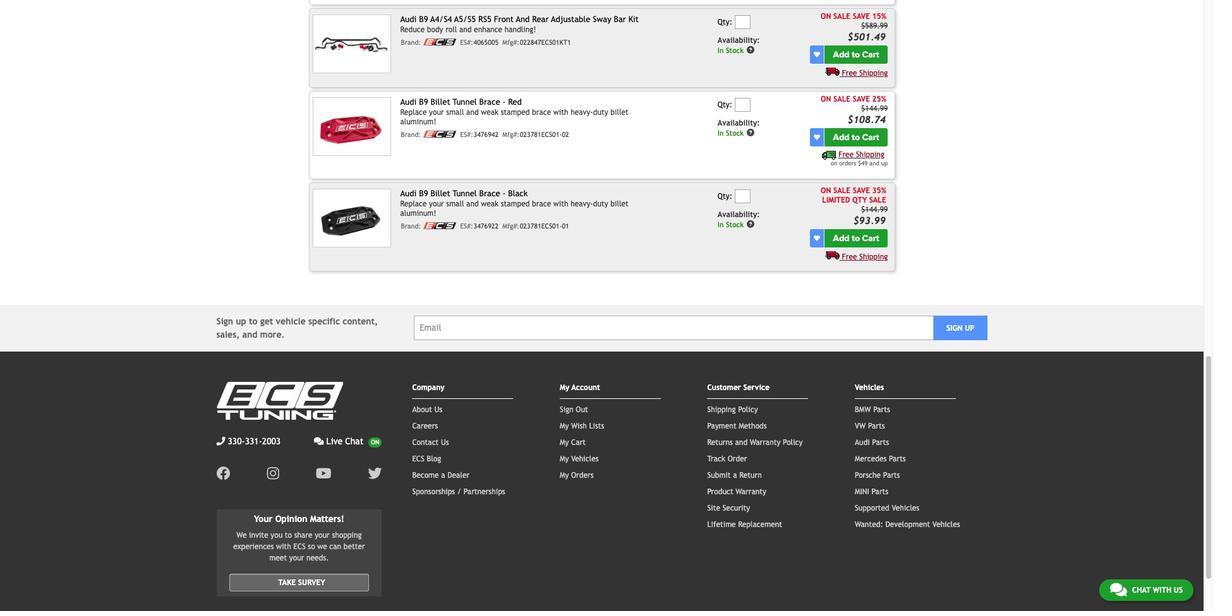 Task type: locate. For each thing, give the bounding box(es) containing it.
023781ecs01- for 02
[[520, 131, 562, 138]]

1 add to cart from the top
[[833, 49, 879, 60]]

1 vertical spatial policy
[[783, 438, 803, 447]]

replace
[[400, 108, 427, 117], [400, 199, 427, 208]]

ecs tuning image
[[216, 382, 343, 420]]

1 horizontal spatial sign
[[560, 406, 574, 414]]

0 vertical spatial -
[[503, 97, 506, 107]]

to inside we invite you to share your shopping experiences with ecs so we can better meet your needs.
[[285, 531, 292, 540]]

vw parts link
[[855, 422, 885, 431]]

twitter logo image
[[368, 467, 382, 481]]

1 vertical spatial us
[[441, 438, 449, 447]]

2 tunnel from the top
[[453, 189, 477, 199]]

add up orders
[[833, 132, 850, 143]]

add
[[833, 49, 850, 60], [833, 132, 850, 143], [833, 233, 850, 244]]

cart down $108.74
[[862, 132, 879, 143]]

audi right es#3476942 - 023781ecs01-02 - audi b9 billet tunnel brace - red - replace your small and weak stamped brace with heavy-duty billet aluminum! - ecs - audi image
[[400, 97, 417, 107]]

payment methods link
[[707, 422, 767, 431]]

0 vertical spatial add to wish list image
[[814, 51, 820, 58]]

us right comments icon
[[1174, 586, 1183, 595]]

parts up mercedes parts
[[872, 438, 889, 447]]

billet for red
[[431, 97, 450, 107]]

small inside the audi b9 billet tunnel brace - black replace your small and weak stamped brace with heavy-duty billet aluminum!
[[446, 199, 464, 208]]

2 qty: from the top
[[718, 101, 732, 110]]

3 add to cart button from the top
[[825, 229, 888, 248]]

mfg#: down audi b9 billet tunnel brace - red replace your small and weak stamped brace with heavy-duty billet aluminum!
[[503, 131, 519, 138]]

1 vertical spatial billet
[[611, 199, 629, 208]]

2 $144.99 from the top
[[861, 206, 888, 214]]

aluminum! for black
[[400, 209, 436, 218]]

023781ecs01-
[[520, 131, 562, 138], [520, 222, 562, 230]]

weak
[[481, 108, 499, 117], [481, 199, 499, 208]]

1 vertical spatial tunnel
[[453, 189, 477, 199]]

my down my cart "link"
[[560, 455, 569, 464]]

we invite you to share your shopping experiences with ecs so we can better meet your needs.
[[233, 531, 365, 563]]

your right meet
[[289, 554, 304, 563]]

my left orders
[[560, 471, 569, 480]]

2 vertical spatial availability: in stock
[[718, 210, 760, 229]]

customer service
[[707, 384, 770, 392]]

shipping down $93.99
[[859, 253, 888, 262]]

3 on from the top
[[821, 187, 831, 195]]

0 vertical spatial add
[[833, 49, 850, 60]]

1 vertical spatial add to wish list image
[[814, 134, 820, 140]]

1 replace from the top
[[400, 108, 427, 117]]

vehicles
[[855, 384, 884, 392], [571, 455, 599, 464], [892, 504, 919, 513], [933, 521, 960, 529]]

cart down wish
[[571, 438, 586, 447]]

2 mfg#: from the top
[[503, 131, 519, 138]]

add to wish list image for $108.74
[[814, 134, 820, 140]]

0 vertical spatial tunnel
[[453, 97, 477, 107]]

save up qty
[[853, 187, 870, 195]]

in
[[718, 46, 724, 55], [718, 128, 724, 137], [718, 220, 724, 229]]

out
[[576, 406, 588, 414]]

0 vertical spatial save
[[853, 12, 870, 21]]

0 vertical spatial brace
[[479, 97, 500, 107]]

0 vertical spatial free
[[842, 69, 857, 78]]

25%
[[872, 95, 886, 104]]

0 vertical spatial sale
[[833, 12, 851, 21]]

brace for red
[[479, 97, 500, 107]]

- left black
[[503, 189, 506, 199]]

2 vertical spatial availability:
[[718, 210, 760, 219]]

1 on from the top
[[821, 12, 831, 21]]

0 horizontal spatial policy
[[738, 406, 758, 414]]

a left dealer
[[441, 471, 445, 480]]

your inside audi b9 billet tunnel brace - red replace your small and weak stamped brace with heavy-duty billet aluminum!
[[429, 108, 444, 117]]

billet for red
[[611, 108, 629, 117]]

audi inside audi b9 billet tunnel brace - red replace your small and weak stamped brace with heavy-duty billet aluminum!
[[400, 97, 417, 107]]

1 billet from the top
[[611, 108, 629, 117]]

free shipping image for $108.74
[[822, 151, 836, 160]]

1 vertical spatial mfg#:
[[503, 131, 519, 138]]

brace left red
[[479, 97, 500, 107]]

parts up porsche parts link
[[889, 455, 906, 464]]

sign inside button
[[947, 324, 963, 333]]

my vehicles
[[560, 455, 599, 464]]

es#4065005 - 022847ecs01kt1 - audi b9 a4/s4 a5/s5 rs5 front and rear adjustable sway bar kit - reduce body roll and enhance handling! - ecs - audi image
[[313, 15, 391, 73]]

free shipping image for $501.49
[[825, 67, 840, 76]]

None text field
[[735, 15, 750, 29], [735, 98, 750, 112], [735, 15, 750, 29], [735, 98, 750, 112]]

2 add to cart from the top
[[833, 132, 879, 143]]

2 free shipping from the top
[[842, 253, 888, 262]]

4 my from the top
[[560, 455, 569, 464]]

vehicles up orders
[[571, 455, 599, 464]]

aluminum! inside audi b9 billet tunnel brace - red replace your small and weak stamped brace with heavy-duty billet aluminum!
[[400, 117, 436, 126]]

brand: for $501.49
[[401, 38, 421, 46]]

1 vertical spatial add
[[833, 132, 850, 143]]

porsche parts
[[855, 471, 900, 480]]

1 vertical spatial stock
[[726, 128, 744, 137]]

free shipping
[[842, 69, 888, 78], [842, 253, 888, 262]]

add to wish list image
[[814, 51, 820, 58], [814, 134, 820, 140]]

sign for sign out
[[560, 406, 574, 414]]

3 b9 from the top
[[419, 189, 428, 199]]

sign up button
[[934, 316, 987, 341]]

add right add to wish list image
[[833, 233, 850, 244]]

black
[[508, 189, 528, 199]]

up
[[881, 160, 888, 167], [236, 317, 246, 327], [965, 324, 975, 333]]

1 billet from the top
[[431, 97, 450, 107]]

availability: in stock for $108.74
[[718, 119, 760, 137]]

and down audi b9 billet tunnel brace - red link
[[466, 108, 479, 117]]

heavy- for red
[[571, 108, 593, 117]]

a left return
[[733, 471, 737, 480]]

contact us link
[[412, 438, 449, 447]]

ecs - corporate logo image down body
[[423, 38, 456, 45]]

sponsorships
[[412, 488, 455, 497]]

opinion
[[275, 514, 307, 524]]

1 vertical spatial free shipping image
[[822, 151, 836, 160]]

1 b9 from the top
[[419, 15, 428, 24]]

2 add to wish list image from the top
[[814, 134, 820, 140]]

sign out
[[560, 406, 588, 414]]

3 add from the top
[[833, 233, 850, 244]]

3 availability: in stock from the top
[[718, 210, 760, 229]]

stamped inside audi b9 billet tunnel brace - red replace your small and weak stamped brace with heavy-duty billet aluminum!
[[501, 108, 530, 117]]

1 vertical spatial in
[[718, 128, 724, 137]]

on up limited
[[821, 187, 831, 195]]

to for $501.49
[[852, 49, 860, 60]]

1 qty: from the top
[[718, 18, 732, 27]]

weak for black
[[481, 199, 499, 208]]

warranty down methods
[[750, 438, 781, 447]]

save for qty
[[853, 187, 870, 195]]

2 vertical spatial us
[[1174, 586, 1183, 595]]

aluminum! down audi b9 billet tunnel brace - red link
[[400, 117, 436, 126]]

3 in from the top
[[718, 220, 724, 229]]

audi inside audi b9 a4/s4 a5/s5 rs5 front and rear adjustable sway bar kit reduce body roll and enhance handling!
[[400, 15, 417, 24]]

3 save from the top
[[853, 187, 870, 195]]

free shipping on orders $49 and up
[[831, 150, 888, 167]]

question sign image
[[746, 45, 755, 54]]

my up my vehicles link
[[560, 438, 569, 447]]

add down on sale save 15% $589.99 $501.49
[[833, 49, 850, 60]]

0 vertical spatial replace
[[400, 108, 427, 117]]

save inside on sale save 15% $589.99 $501.49
[[853, 12, 870, 21]]

2 billet from the top
[[611, 199, 629, 208]]

weak inside audi b9 billet tunnel brace - red replace your small and weak stamped brace with heavy-duty billet aluminum!
[[481, 108, 499, 117]]

free for $501.49
[[842, 69, 857, 78]]

0 vertical spatial question sign image
[[746, 128, 755, 137]]

weak up 3476942
[[481, 108, 499, 117]]

and down a5/s5
[[459, 25, 472, 34]]

to down $108.74
[[852, 132, 860, 143]]

on inside on sale save 15% $589.99 $501.49
[[821, 12, 831, 21]]

2 vertical spatial qty:
[[718, 192, 732, 201]]

1 $144.99 from the top
[[861, 104, 888, 113]]

duty inside the audi b9 billet tunnel brace - black replace your small and weak stamped brace with heavy-duty billet aluminum!
[[593, 199, 608, 208]]

to down $93.99
[[852, 233, 860, 244]]

1 es#: from the top
[[460, 38, 473, 46]]

1 stock from the top
[[726, 46, 744, 55]]

free shipping image up on sale save 25% $144.99 $108.74
[[825, 67, 840, 76]]

3 ecs - corporate logo image from the top
[[423, 222, 456, 229]]

2 sale from the top
[[833, 95, 851, 104]]

2 on from the top
[[821, 95, 831, 104]]

2 horizontal spatial sign
[[947, 324, 963, 333]]

your
[[254, 514, 273, 524]]

0 vertical spatial 023781ecs01-
[[520, 131, 562, 138]]

add to cart down $108.74
[[833, 132, 879, 143]]

add to cart for $501.49
[[833, 49, 879, 60]]

1 vertical spatial ecs
[[293, 543, 306, 551]]

facebook logo image
[[216, 467, 230, 481]]

brace up 'es#: 3476942 mfg#: 023781ecs01-02'
[[532, 108, 551, 117]]

0 vertical spatial free shipping image
[[825, 67, 840, 76]]

replace inside the audi b9 billet tunnel brace - black replace your small and weak stamped brace with heavy-duty billet aluminum!
[[400, 199, 427, 208]]

parts
[[873, 406, 890, 414], [868, 422, 885, 431], [872, 438, 889, 447], [889, 455, 906, 464], [883, 471, 900, 480], [872, 488, 889, 497]]

needs.
[[306, 554, 329, 563]]

1 horizontal spatial a
[[733, 471, 737, 480]]

a for submit
[[733, 471, 737, 480]]

0 vertical spatial weak
[[481, 108, 499, 117]]

2 small from the top
[[446, 199, 464, 208]]

$144.99 down 25% at the right top
[[861, 104, 888, 113]]

1 vertical spatial qty:
[[718, 101, 732, 110]]

sale inside on sale save 35% limited qty sale $144.99 $93.99
[[833, 187, 851, 195]]

2 vertical spatial add
[[833, 233, 850, 244]]

0 vertical spatial billet
[[431, 97, 450, 107]]

0 vertical spatial brace
[[532, 108, 551, 117]]

0 horizontal spatial up
[[236, 317, 246, 327]]

us right 'about'
[[434, 406, 442, 414]]

parts for porsche parts
[[883, 471, 900, 480]]

and inside audi b9 billet tunnel brace - red replace your small and weak stamped brace with heavy-duty billet aluminum!
[[466, 108, 479, 117]]

vw parts
[[855, 422, 885, 431]]

1 vertical spatial aluminum!
[[400, 209, 436, 218]]

with inside the audi b9 billet tunnel brace - black replace your small and weak stamped brace with heavy-duty billet aluminum!
[[553, 199, 568, 208]]

on left 25% at the right top
[[821, 95, 831, 104]]

1 horizontal spatial up
[[881, 160, 888, 167]]

billet
[[611, 108, 629, 117], [611, 199, 629, 208]]

- inside the audi b9 billet tunnel brace - black replace your small and weak stamped brace with heavy-duty billet aluminum!
[[503, 189, 506, 199]]

330-331-2003 link
[[216, 435, 281, 449]]

1 ecs - corporate logo image from the top
[[423, 38, 456, 45]]

stamped down black
[[501, 199, 530, 208]]

warranty down return
[[736, 488, 766, 497]]

on
[[831, 160, 837, 167]]

0 vertical spatial billet
[[611, 108, 629, 117]]

1 sale from the top
[[833, 12, 851, 21]]

sale
[[833, 12, 851, 21], [833, 95, 851, 104], [833, 187, 851, 195]]

0 vertical spatial b9
[[419, 15, 428, 24]]

small down audi b9 billet tunnel brace - black link
[[446, 199, 464, 208]]

ecs - corporate logo image
[[423, 38, 456, 45], [423, 131, 456, 137], [423, 222, 456, 229]]

replace inside audi b9 billet tunnel brace - red replace your small and weak stamped brace with heavy-duty billet aluminum!
[[400, 108, 427, 117]]

es#: for $108.74
[[460, 131, 473, 138]]

free up orders
[[839, 150, 854, 159]]

ecs - corporate logo image for $108.74
[[423, 131, 456, 137]]

1 vertical spatial add to cart button
[[825, 128, 888, 146]]

shipping up 25% at the right top
[[859, 69, 888, 78]]

parts right "vw"
[[868, 422, 885, 431]]

parts right bmw
[[873, 406, 890, 414]]

brace left black
[[479, 189, 500, 199]]

2 vertical spatial ecs - corporate logo image
[[423, 222, 456, 229]]

2003
[[262, 437, 281, 447]]

sign inside sign up to get vehicle specific content, sales, and more.
[[216, 317, 233, 327]]

policy
[[738, 406, 758, 414], [783, 438, 803, 447]]

1 add from the top
[[833, 49, 850, 60]]

replacement
[[738, 521, 782, 529]]

1 vertical spatial duty
[[593, 199, 608, 208]]

1 brace from the top
[[479, 97, 500, 107]]

free up on sale save 25% $144.99 $108.74
[[842, 69, 857, 78]]

0 vertical spatial ecs
[[412, 455, 424, 464]]

with up 01
[[553, 199, 568, 208]]

brace inside the audi b9 billet tunnel brace - black replace your small and weak stamped brace with heavy-duty billet aluminum!
[[479, 189, 500, 199]]

and inside the audi b9 billet tunnel brace - black replace your small and weak stamped brace with heavy-duty billet aluminum!
[[466, 199, 479, 208]]

1 vertical spatial $144.99
[[861, 206, 888, 214]]

qty: for $108.74
[[718, 101, 732, 110]]

3 my from the top
[[560, 438, 569, 447]]

1 vertical spatial billet
[[431, 189, 450, 199]]

aluminum! inside the audi b9 billet tunnel brace - black replace your small and weak stamped brace with heavy-duty billet aluminum!
[[400, 209, 436, 218]]

0 vertical spatial heavy-
[[571, 108, 593, 117]]

save inside on sale save 25% $144.99 $108.74
[[853, 95, 870, 104]]

free shipping up 25% at the right top
[[842, 69, 888, 78]]

2 vertical spatial free shipping image
[[825, 251, 840, 260]]

2 duty from the top
[[593, 199, 608, 208]]

your down audi b9 billet tunnel brace - red link
[[429, 108, 444, 117]]

es#: left 4065005
[[460, 38, 473, 46]]

1 mfg#: from the top
[[503, 38, 519, 46]]

experiences
[[233, 543, 274, 551]]

0 vertical spatial es#:
[[460, 38, 473, 46]]

sponsorships / partnerships
[[412, 488, 505, 497]]

$144.99 inside on sale save 35% limited qty sale $144.99 $93.99
[[861, 206, 888, 214]]

5 my from the top
[[560, 471, 569, 480]]

tunnel inside audi b9 billet tunnel brace - red replace your small and weak stamped brace with heavy-duty billet aluminum!
[[453, 97, 477, 107]]

tunnel up 3476922
[[453, 189, 477, 199]]

2 weak from the top
[[481, 199, 499, 208]]

audi inside the audi b9 billet tunnel brace - black replace your small and weak stamped brace with heavy-duty billet aluminum!
[[400, 189, 417, 199]]

add to cart button
[[825, 45, 888, 64], [825, 128, 888, 146], [825, 229, 888, 248]]

add to cart down '$501.49'
[[833, 49, 879, 60]]

2 availability: from the top
[[718, 119, 760, 127]]

up inside button
[[965, 324, 975, 333]]

1 vertical spatial sale
[[833, 95, 851, 104]]

2 vertical spatial stock
[[726, 220, 744, 229]]

2 add to cart button from the top
[[825, 128, 888, 146]]

and inside free shipping on orders $49 and up
[[870, 160, 879, 167]]

2 vertical spatial save
[[853, 187, 870, 195]]

sale for $501.49
[[833, 12, 851, 21]]

adjustable
[[551, 15, 590, 24]]

0 vertical spatial qty:
[[718, 18, 732, 27]]

with inside audi b9 billet tunnel brace - red replace your small and weak stamped brace with heavy-duty billet aluminum!
[[553, 108, 568, 117]]

0 vertical spatial chat
[[345, 437, 364, 447]]

0 vertical spatial warranty
[[750, 438, 781, 447]]

heavy- inside the audi b9 billet tunnel brace - black replace your small and weak stamped brace with heavy-duty billet aluminum!
[[571, 199, 593, 208]]

rear
[[532, 15, 549, 24]]

1 vertical spatial availability: in stock
[[718, 119, 760, 137]]

bmw
[[855, 406, 871, 414]]

2 a from the left
[[733, 471, 737, 480]]

question sign image
[[746, 128, 755, 137], [746, 220, 755, 229]]

1 vertical spatial free shipping
[[842, 253, 888, 262]]

es#: left 3476922
[[460, 222, 473, 230]]

0 vertical spatial availability:
[[718, 36, 760, 45]]

1 vertical spatial ecs - corporate logo image
[[423, 131, 456, 137]]

brace
[[532, 108, 551, 117], [532, 199, 551, 208]]

sign
[[216, 317, 233, 327], [947, 324, 963, 333], [560, 406, 574, 414]]

small inside audi b9 billet tunnel brace - red replace your small and weak stamped brace with heavy-duty billet aluminum!
[[446, 108, 464, 117]]

0 vertical spatial mfg#:
[[503, 38, 519, 46]]

my vehicles link
[[560, 455, 599, 464]]

2 b9 from the top
[[419, 97, 428, 107]]

brand: right es#3476922 - 023781ecs01-01 - audi b9 billet tunnel brace - black - replace your small and weak stamped brace with heavy-duty billet aluminum! - ecs - audi image
[[401, 222, 421, 230]]

audi up reduce
[[400, 15, 417, 24]]

heavy-
[[571, 108, 593, 117], [571, 199, 593, 208]]

add for $93.99
[[833, 233, 850, 244]]

a
[[441, 471, 445, 480], [733, 471, 737, 480]]

2 question sign image from the top
[[746, 220, 755, 229]]

billet for black
[[611, 199, 629, 208]]

free shipping down $93.99
[[842, 253, 888, 262]]

availability: for qty
[[718, 210, 760, 219]]

2 brace from the top
[[532, 199, 551, 208]]

1 vertical spatial brace
[[532, 199, 551, 208]]

1 free shipping from the top
[[842, 69, 888, 78]]

supported vehicles
[[855, 504, 919, 513]]

2 - from the top
[[503, 189, 506, 199]]

stamped inside the audi b9 billet tunnel brace - black replace your small and weak stamped brace with heavy-duty billet aluminum!
[[501, 199, 530, 208]]

cart down $93.99
[[862, 233, 879, 244]]

b9 inside the audi b9 billet tunnel brace - black replace your small and weak stamped brace with heavy-duty billet aluminum!
[[419, 189, 428, 199]]

0 horizontal spatial chat
[[345, 437, 364, 447]]

ecs left blog
[[412, 455, 424, 464]]

with up meet
[[276, 543, 291, 551]]

brace inside audi b9 billet tunnel brace - red replace your small and weak stamped brace with heavy-duty billet aluminum!
[[479, 97, 500, 107]]

more.
[[260, 330, 285, 340]]

free for qty
[[842, 253, 857, 262]]

us for about us
[[434, 406, 442, 414]]

2 heavy- from the top
[[571, 199, 593, 208]]

parts for audi parts
[[872, 438, 889, 447]]

Email email field
[[414, 316, 934, 341]]

replace down audi b9 billet tunnel brace - black link
[[400, 199, 427, 208]]

2 in from the top
[[718, 128, 724, 137]]

chat right live
[[345, 437, 364, 447]]

3 add to cart from the top
[[833, 233, 879, 244]]

my wish lists link
[[560, 422, 604, 431]]

youtube logo image
[[316, 467, 331, 481]]

1 save from the top
[[853, 12, 870, 21]]

2 023781ecs01- from the top
[[520, 222, 562, 230]]

0 vertical spatial on
[[821, 12, 831, 21]]

2 vertical spatial on
[[821, 187, 831, 195]]

331-
[[245, 437, 262, 447]]

3 availability: from the top
[[718, 210, 760, 219]]

2 vertical spatial brand:
[[401, 222, 421, 230]]

1 vertical spatial on
[[821, 95, 831, 104]]

sale inside on sale save 15% $589.99 $501.49
[[833, 12, 851, 21]]

add to cart
[[833, 49, 879, 60], [833, 132, 879, 143], [833, 233, 879, 244]]

billet inside the audi b9 billet tunnel brace - black replace your small and weak stamped brace with heavy-duty billet aluminum!
[[611, 199, 629, 208]]

invite
[[249, 531, 268, 540]]

weak for red
[[481, 108, 499, 117]]

0 horizontal spatial a
[[441, 471, 445, 480]]

1 vertical spatial save
[[853, 95, 870, 104]]

add to cart button down $93.99
[[825, 229, 888, 248]]

brand: down reduce
[[401, 38, 421, 46]]

audi b9 billet tunnel brace - black link
[[400, 189, 528, 199]]

2 stock from the top
[[726, 128, 744, 137]]

shipping up $49
[[856, 150, 885, 159]]

- inside audi b9 billet tunnel brace - red replace your small and weak stamped brace with heavy-duty billet aluminum!
[[503, 97, 506, 107]]

lifetime replacement link
[[707, 521, 782, 529]]

aluminum! down audi b9 billet tunnel brace - black link
[[400, 209, 436, 218]]

0 vertical spatial policy
[[738, 406, 758, 414]]

2 my from the top
[[560, 422, 569, 431]]

sale inside on sale save 25% $144.99 $108.74
[[833, 95, 851, 104]]

tunnel for red
[[453, 97, 477, 107]]

1 - from the top
[[503, 97, 506, 107]]

to down '$501.49'
[[852, 49, 860, 60]]

2 brace from the top
[[479, 189, 500, 199]]

my left wish
[[560, 422, 569, 431]]

1 vertical spatial b9
[[419, 97, 428, 107]]

blog
[[427, 455, 441, 464]]

small for red
[[446, 108, 464, 117]]

orders
[[839, 160, 856, 167]]

billet inside audi b9 billet tunnel brace - red replace your small and weak stamped brace with heavy-duty billet aluminum!
[[431, 97, 450, 107]]

0 vertical spatial availability: in stock
[[718, 36, 760, 55]]

vehicles up wanted: development vehicles link on the bottom right of the page
[[892, 504, 919, 513]]

wish
[[571, 422, 587, 431]]

1 availability: in stock from the top
[[718, 36, 760, 55]]

small for black
[[446, 199, 464, 208]]

ecs - corporate logo image down audi b9 billet tunnel brace - red link
[[423, 131, 456, 137]]

1 question sign image from the top
[[746, 128, 755, 137]]

add for $501.49
[[833, 49, 850, 60]]

in for $93.99
[[718, 220, 724, 229]]

add to cart down $93.99
[[833, 233, 879, 244]]

up inside sign up to get vehicle specific content, sales, and more.
[[236, 317, 246, 327]]

parts down mercedes parts link
[[883, 471, 900, 480]]

chat right comments icon
[[1132, 586, 1151, 595]]

on inside on sale save 25% $144.99 $108.74
[[821, 95, 831, 104]]

0 vertical spatial small
[[446, 108, 464, 117]]

1 tunnel from the top
[[453, 97, 477, 107]]

stamped for red
[[501, 108, 530, 117]]

2 brand: from the top
[[401, 131, 421, 138]]

duty for black
[[593, 199, 608, 208]]

0 vertical spatial duty
[[593, 108, 608, 117]]

0 vertical spatial ecs - corporate logo image
[[423, 38, 456, 45]]

mfg#: down the audi b9 billet tunnel brace - black replace your small and weak stamped brace with heavy-duty billet aluminum!
[[503, 222, 519, 230]]

1 brace from the top
[[532, 108, 551, 117]]

0 vertical spatial add to cart button
[[825, 45, 888, 64]]

save up $589.99
[[853, 12, 870, 21]]

b9 inside audi b9 a4/s4 a5/s5 rs5 front and rear adjustable sway bar kit reduce body roll and enhance handling!
[[419, 15, 428, 24]]

sale for $108.74
[[833, 95, 851, 104]]

1 duty from the top
[[593, 108, 608, 117]]

to left get
[[249, 317, 257, 327]]

1 small from the top
[[446, 108, 464, 117]]

0 vertical spatial in
[[718, 46, 724, 55]]

1 heavy- from the top
[[571, 108, 593, 117]]

1 vertical spatial availability:
[[718, 119, 760, 127]]

save left 25% at the right top
[[853, 95, 870, 104]]

brace up es#: 3476922 mfg#: 023781ecs01-01
[[532, 199, 551, 208]]

us for contact us
[[441, 438, 449, 447]]

2 horizontal spatial up
[[965, 324, 975, 333]]

availability: in stock for $501.49
[[718, 36, 760, 55]]

1 weak from the top
[[481, 108, 499, 117]]

become a dealer
[[412, 471, 470, 480]]

on for $501.49
[[821, 12, 831, 21]]

1 vertical spatial free
[[839, 150, 854, 159]]

availability: for $501.49
[[718, 36, 760, 45]]

my for my wish lists
[[560, 422, 569, 431]]

1 add to wish list image from the top
[[814, 51, 820, 58]]

free shipping image
[[825, 67, 840, 76], [822, 151, 836, 160], [825, 251, 840, 260]]

- left red
[[503, 97, 506, 107]]

free shipping image up on
[[822, 151, 836, 160]]

and inside audi b9 a4/s4 a5/s5 rs5 front and rear adjustable sway bar kit reduce body roll and enhance handling!
[[459, 25, 472, 34]]

2 es#: from the top
[[460, 131, 473, 138]]

parts for vw parts
[[868, 422, 885, 431]]

availability: for $108.74
[[718, 119, 760, 127]]

2 vertical spatial es#:
[[460, 222, 473, 230]]

ecs left so in the left bottom of the page
[[293, 543, 306, 551]]

es#: left 3476942
[[460, 131, 473, 138]]

shipping
[[859, 69, 888, 78], [856, 150, 885, 159], [859, 253, 888, 262], [707, 406, 736, 414]]

brace for black
[[479, 189, 500, 199]]

1 availability: from the top
[[718, 36, 760, 45]]

0 vertical spatial $144.99
[[861, 104, 888, 113]]

on left 15%
[[821, 12, 831, 21]]

ecs blog
[[412, 455, 441, 464]]

b9
[[419, 15, 428, 24], [419, 97, 428, 107], [419, 189, 428, 199]]

- for black
[[503, 189, 506, 199]]

$144.99 down sale at right
[[861, 206, 888, 214]]

parts down porsche parts link
[[872, 488, 889, 497]]

question sign image for $93.99
[[746, 220, 755, 229]]

reduce
[[400, 25, 425, 34]]

ecs inside we invite you to share your shopping experiences with ecs so we can better meet your needs.
[[293, 543, 306, 551]]

on inside on sale save 35% limited qty sale $144.99 $93.99
[[821, 187, 831, 195]]

free shipping for $93.99
[[842, 253, 888, 262]]

1 stamped from the top
[[501, 108, 530, 117]]

become
[[412, 471, 439, 480]]

2 vertical spatial b9
[[419, 189, 428, 199]]

1 brand: from the top
[[401, 38, 421, 46]]

supported
[[855, 504, 890, 513]]

and right sales, at the left of the page
[[242, 330, 257, 340]]

and inside sign up to get vehicle specific content, sales, and more.
[[242, 330, 257, 340]]

availability: in stock
[[718, 36, 760, 55], [718, 119, 760, 137], [718, 210, 760, 229]]

0 vertical spatial us
[[434, 406, 442, 414]]

1 my from the top
[[560, 384, 570, 392]]

2 ecs - corporate logo image from the top
[[423, 131, 456, 137]]

es#: 3476942 mfg#: 023781ecs01-02
[[460, 131, 569, 138]]

1 add to cart button from the top
[[825, 45, 888, 64]]

content,
[[343, 317, 378, 327]]

0 vertical spatial brand:
[[401, 38, 421, 46]]

2 save from the top
[[853, 95, 870, 104]]

qty: for $501.49
[[718, 18, 732, 27]]

qty
[[852, 196, 867, 205]]

2 replace from the top
[[400, 199, 427, 208]]

1 vertical spatial weak
[[481, 199, 499, 208]]

3 sale from the top
[[833, 187, 851, 195]]

1 vertical spatial add to cart
[[833, 132, 879, 143]]

add to cart button down $108.74
[[825, 128, 888, 146]]

3 stock from the top
[[726, 220, 744, 229]]

sign out link
[[560, 406, 588, 414]]

2 billet from the top
[[431, 189, 450, 199]]

brand: down audi b9 billet tunnel brace - red link
[[401, 131, 421, 138]]

we
[[237, 531, 247, 540]]

weak inside the audi b9 billet tunnel brace - black replace your small and weak stamped brace with heavy-duty billet aluminum!
[[481, 199, 499, 208]]

handling!
[[505, 25, 536, 34]]

porsche parts link
[[855, 471, 900, 480]]

2 vertical spatial free
[[842, 253, 857, 262]]

2 vertical spatial in
[[718, 220, 724, 229]]

sway
[[593, 15, 611, 24]]

$501.49
[[848, 31, 886, 42]]

1 023781ecs01- from the top
[[520, 131, 562, 138]]

2 stamped from the top
[[501, 199, 530, 208]]

2 add from the top
[[833, 132, 850, 143]]

billet inside the audi b9 billet tunnel brace - black replace your small and weak stamped brace with heavy-duty billet aluminum!
[[431, 189, 450, 199]]

free shipping image for $93.99
[[825, 251, 840, 260]]

2 availability: in stock from the top
[[718, 119, 760, 137]]

about us link
[[412, 406, 442, 414]]

2 vertical spatial mfg#:
[[503, 222, 519, 230]]

1 aluminum! from the top
[[400, 117, 436, 126]]

1 a from the left
[[441, 471, 445, 480]]

weak up 3476922
[[481, 199, 499, 208]]

stock for $93.99
[[726, 220, 744, 229]]

add to cart button down '$501.49'
[[825, 45, 888, 64]]

023781ecs01- down audi b9 billet tunnel brace - red replace your small and weak stamped brace with heavy-duty billet aluminum!
[[520, 131, 562, 138]]

2 vertical spatial add to cart
[[833, 233, 879, 244]]

tunnel inside the audi b9 billet tunnel brace - black replace your small and weak stamped brace with heavy-duty billet aluminum!
[[453, 189, 477, 199]]

stamped down red
[[501, 108, 530, 117]]

save inside on sale save 35% limited qty sale $144.99 $93.99
[[853, 187, 870, 195]]

billet inside audi b9 billet tunnel brace - red replace your small and weak stamped brace with heavy-duty billet aluminum!
[[611, 108, 629, 117]]

ecs - corporate logo image down audi b9 billet tunnel brace - black link
[[423, 222, 456, 229]]

1 vertical spatial question sign image
[[746, 220, 755, 229]]

small down audi b9 billet tunnel brace - red link
[[446, 108, 464, 117]]

track
[[707, 455, 725, 464]]

2 aluminum! from the top
[[400, 209, 436, 218]]

body
[[427, 25, 443, 34]]

1 in from the top
[[718, 46, 724, 55]]

instagram logo image
[[267, 467, 279, 481]]

brace inside audi b9 billet tunnel brace - red replace your small and weak stamped brace with heavy-duty billet aluminum!
[[532, 108, 551, 117]]

rs5
[[478, 15, 491, 24]]

3 mfg#: from the top
[[503, 222, 519, 230]]

b9 inside audi b9 billet tunnel brace - red replace your small and weak stamped brace with heavy-duty billet aluminum!
[[419, 97, 428, 107]]

None text field
[[735, 190, 750, 204]]

023781ecs01- for 01
[[520, 222, 562, 230]]

3 qty: from the top
[[718, 192, 732, 201]]

heavy- inside audi b9 billet tunnel brace - red replace your small and weak stamped brace with heavy-duty billet aluminum!
[[571, 108, 593, 117]]

1 vertical spatial 023781ecs01-
[[520, 222, 562, 230]]

1 vertical spatial stamped
[[501, 199, 530, 208]]

duty inside audi b9 billet tunnel brace - red replace your small and weak stamped brace with heavy-duty billet aluminum!
[[593, 108, 608, 117]]

free shipping image down on sale save 35% limited qty sale $144.99 $93.99
[[825, 251, 840, 260]]

1 vertical spatial replace
[[400, 199, 427, 208]]

availability: in stock for qty
[[718, 210, 760, 229]]

replace down audi b9 billet tunnel brace - red link
[[400, 108, 427, 117]]

with up 02
[[553, 108, 568, 117]]

vehicles right development
[[933, 521, 960, 529]]

0 horizontal spatial sign
[[216, 317, 233, 327]]

add to wish list image for $501.49
[[814, 51, 820, 58]]

brace inside the audi b9 billet tunnel brace - black replace your small and weak stamped brace with heavy-duty billet aluminum!
[[532, 199, 551, 208]]



Task type: vqa. For each thing, say whether or not it's contained in the screenshot.
E46 M3 CSL Style Intakes by Turner image
no



Task type: describe. For each thing, give the bounding box(es) containing it.
stock for $501.49
[[726, 46, 744, 55]]

up for sign up
[[965, 324, 975, 333]]

my wish lists
[[560, 422, 604, 431]]

cart for $93.99
[[862, 233, 879, 244]]

matters!
[[310, 514, 344, 524]]

security
[[723, 504, 750, 513]]

qty: for qty
[[718, 192, 732, 201]]

share
[[294, 531, 313, 540]]

parts for bmw parts
[[873, 406, 890, 414]]

can
[[329, 543, 341, 551]]

dealer
[[447, 471, 470, 480]]

my for my account
[[560, 384, 570, 392]]

contact us
[[412, 438, 449, 447]]

front
[[494, 15, 514, 24]]

chat with us link
[[1099, 580, 1194, 602]]

vehicles up bmw parts link
[[855, 384, 884, 392]]

free inside free shipping on orders $49 and up
[[839, 150, 854, 159]]

to for $108.74
[[852, 132, 860, 143]]

wanted: development vehicles
[[855, 521, 960, 529]]

meet
[[269, 554, 287, 563]]

careers
[[412, 422, 438, 431]]

with right comments icon
[[1153, 586, 1172, 595]]

and
[[516, 15, 530, 24]]

on sale save 35% limited qty sale $144.99 $93.99
[[821, 187, 888, 226]]

red
[[508, 97, 522, 107]]

returns
[[707, 438, 733, 447]]

audi b9 billet tunnel brace - red replace your small and weak stamped brace with heavy-duty billet aluminum!
[[400, 97, 629, 126]]

sign for sign up to get vehicle specific content, sales, and more.
[[216, 317, 233, 327]]

comments image
[[314, 437, 324, 446]]

my for my cart
[[560, 438, 569, 447]]

cart for $108.74
[[862, 132, 879, 143]]

porsche
[[855, 471, 881, 480]]

mini
[[855, 488, 869, 497]]

add to cart for $108.74
[[833, 132, 879, 143]]

mercedes
[[855, 455, 887, 464]]

billet for black
[[431, 189, 450, 199]]

audi for red
[[400, 97, 417, 107]]

chat with us
[[1132, 586, 1183, 595]]

live
[[326, 437, 343, 447]]

with inside we invite you to share your shopping experiences with ecs so we can better meet your needs.
[[276, 543, 291, 551]]

payment
[[707, 422, 737, 431]]

cart for $501.49
[[862, 49, 879, 60]]

company
[[412, 384, 445, 392]]

in for $108.74
[[718, 128, 724, 137]]

on for qty
[[821, 187, 831, 195]]

shipping policy link
[[707, 406, 758, 414]]

brace for red
[[532, 108, 551, 117]]

330-331-2003
[[228, 437, 281, 447]]

audi b9 a4/s4 a5/s5 rs5 front and rear adjustable sway bar kit reduce body roll and enhance handling!
[[400, 15, 639, 34]]

and up order
[[735, 438, 748, 447]]

brand: for $108.74
[[401, 131, 421, 138]]

add to cart button for $501.49
[[825, 45, 888, 64]]

shipping up payment
[[707, 406, 736, 414]]

3476922
[[474, 222, 499, 230]]

mfg#: for $501.49
[[503, 38, 519, 46]]

comments image
[[1110, 583, 1127, 598]]

shipping inside free shipping on orders $49 and up
[[856, 150, 885, 159]]

vehicle
[[276, 317, 306, 327]]

my for my orders
[[560, 471, 569, 480]]

mercedes parts link
[[855, 455, 906, 464]]

track order
[[707, 455, 747, 464]]

sale for qty
[[833, 187, 851, 195]]

your inside the audi b9 billet tunnel brace - black replace your small and weak stamped brace with heavy-duty billet aluminum!
[[429, 199, 444, 208]]

save for $501.49
[[853, 12, 870, 21]]

1 vertical spatial chat
[[1132, 586, 1151, 595]]

1 horizontal spatial ecs
[[412, 455, 424, 464]]

es#3476942 - 023781ecs01-02 - audi b9 billet tunnel brace - red - replace your small and weak stamped brace with heavy-duty billet aluminum! - ecs - audi image
[[313, 97, 391, 156]]

become a dealer link
[[412, 471, 470, 480]]

3476942
[[474, 131, 499, 138]]

add for $108.74
[[833, 132, 850, 143]]

b9 for $108.74
[[419, 97, 428, 107]]

15%
[[872, 12, 886, 21]]

sales,
[[216, 330, 240, 340]]

in for $501.49
[[718, 46, 724, 55]]

audi b9 a4/s4 a5/s5 rs5 front and rear adjustable sway bar kit link
[[400, 15, 639, 24]]

submit a return
[[707, 471, 762, 480]]

audi down "vw"
[[855, 438, 870, 447]]

es#3476922 - 023781ecs01-01 - audi b9 billet tunnel brace - black - replace your small and weak stamped brace with heavy-duty billet aluminum! - ecs - audi image
[[313, 189, 391, 248]]

1 horizontal spatial policy
[[783, 438, 803, 447]]

phone image
[[216, 437, 225, 446]]

your opinion matters!
[[254, 514, 344, 524]]

my for my vehicles
[[560, 455, 569, 464]]

payment methods
[[707, 422, 767, 431]]

a for become
[[441, 471, 445, 480]]

330-
[[228, 437, 245, 447]]

01
[[562, 222, 569, 230]]

3 brand: from the top
[[401, 222, 421, 230]]

better
[[344, 543, 365, 551]]

submit
[[707, 471, 731, 480]]

sign up
[[947, 324, 975, 333]]

brace for black
[[532, 199, 551, 208]]

parts for mercedes parts
[[889, 455, 906, 464]]

on sale save 25% $144.99 $108.74
[[821, 95, 888, 125]]

$93.99
[[853, 215, 886, 226]]

bmw parts link
[[855, 406, 890, 414]]

site security
[[707, 504, 750, 513]]

us inside chat with us link
[[1174, 586, 1183, 595]]

02
[[562, 131, 569, 138]]

audi for and
[[400, 15, 417, 24]]

add to cart for $93.99
[[833, 233, 879, 244]]

to for $93.99
[[852, 233, 860, 244]]

your up we
[[315, 531, 330, 540]]

sale
[[869, 196, 886, 205]]

partnerships
[[464, 488, 505, 497]]

to inside sign up to get vehicle specific content, sales, and more.
[[249, 317, 257, 327]]

mini parts link
[[855, 488, 889, 497]]

product
[[707, 488, 733, 497]]

sign for sign up
[[947, 324, 963, 333]]

up inside free shipping on orders $49 and up
[[881, 160, 888, 167]]

mercedes parts
[[855, 455, 906, 464]]

es#: 4065005 mfg#: 022847ecs01kt1
[[460, 38, 571, 46]]

mfg#: for $108.74
[[503, 131, 519, 138]]

duty for red
[[593, 108, 608, 117]]

account
[[572, 384, 600, 392]]

audi b9 billet tunnel brace - black replace your small and weak stamped brace with heavy-duty billet aluminum!
[[400, 189, 629, 218]]

methods
[[739, 422, 767, 431]]

aluminum! for red
[[400, 117, 436, 126]]

free shipping for $501.49
[[842, 69, 888, 78]]

stamped for black
[[501, 199, 530, 208]]

3 es#: from the top
[[460, 222, 473, 230]]

bmw parts
[[855, 406, 890, 414]]

$144.99 inside on sale save 25% $144.99 $108.74
[[861, 104, 888, 113]]

es#: 3476922 mfg#: 023781ecs01-01
[[460, 222, 569, 230]]

- for red
[[503, 97, 506, 107]]

my cart link
[[560, 438, 586, 447]]

replace for red
[[400, 108, 427, 117]]

site
[[707, 504, 720, 513]]

parts for mini parts
[[872, 488, 889, 497]]

take survey link
[[229, 574, 369, 592]]

replace for black
[[400, 199, 427, 208]]

b9 for $501.49
[[419, 15, 428, 24]]

save for $108.74
[[853, 95, 870, 104]]

shipping policy
[[707, 406, 758, 414]]

track order link
[[707, 455, 747, 464]]

add to wish list image
[[814, 235, 820, 242]]

specific
[[308, 317, 340, 327]]

about
[[412, 406, 432, 414]]

up for sign up to get vehicle specific content, sales, and more.
[[236, 317, 246, 327]]

question sign image for $108.74
[[746, 128, 755, 137]]

order
[[728, 455, 747, 464]]

on for $108.74
[[821, 95, 831, 104]]

sign up to get vehicle specific content, sales, and more.
[[216, 317, 378, 340]]

returns and warranty policy link
[[707, 438, 803, 447]]

live chat link
[[314, 435, 382, 449]]

careers link
[[412, 422, 438, 431]]

es#: for $501.49
[[460, 38, 473, 46]]

audi for black
[[400, 189, 417, 199]]

stock for $108.74
[[726, 128, 744, 137]]

get
[[260, 317, 273, 327]]

lifetime replacement
[[707, 521, 782, 529]]

1 vertical spatial warranty
[[736, 488, 766, 497]]

limited
[[822, 196, 850, 205]]

add to cart button for $93.99
[[825, 229, 888, 248]]

product warranty link
[[707, 488, 766, 497]]

35%
[[872, 187, 886, 195]]

about us
[[412, 406, 442, 414]]

ecs - corporate logo image for $501.49
[[423, 38, 456, 45]]

contact
[[412, 438, 439, 447]]

add to cart button for $108.74
[[825, 128, 888, 146]]

heavy- for black
[[571, 199, 593, 208]]

customer
[[707, 384, 741, 392]]

we
[[317, 543, 327, 551]]

audi parts
[[855, 438, 889, 447]]

tunnel for black
[[453, 189, 477, 199]]



